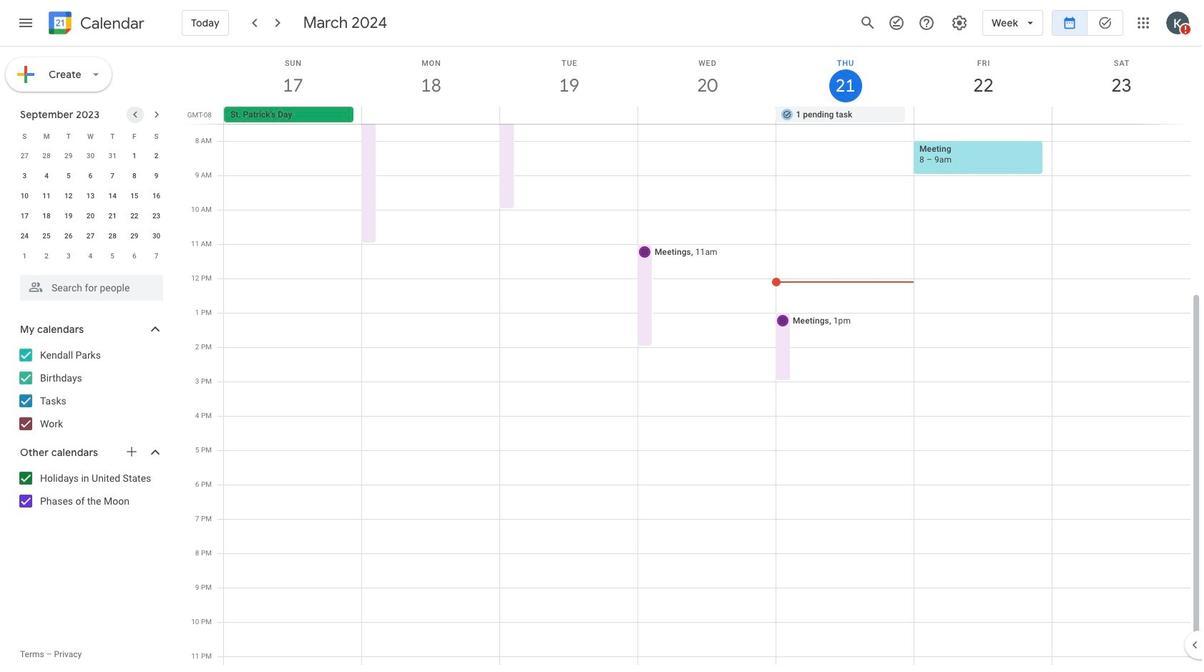 Task type: locate. For each thing, give the bounding box(es) containing it.
7 element
[[104, 168, 121, 185]]

16 element
[[148, 188, 165, 205]]

other calendars list
[[3, 467, 178, 513]]

11 element
[[38, 188, 55, 205]]

october 6 element
[[126, 248, 143, 265]]

cell
[[362, 107, 500, 124], [500, 107, 638, 124], [638, 107, 776, 124], [914, 107, 1053, 124], [1053, 107, 1191, 124]]

30 element
[[148, 228, 165, 245]]

august 31 element
[[104, 147, 121, 165]]

8 element
[[126, 168, 143, 185]]

19 element
[[60, 208, 77, 225]]

row
[[218, 107, 1203, 124], [14, 126, 168, 146], [14, 146, 168, 166], [14, 166, 168, 186], [14, 186, 168, 206], [14, 206, 168, 226], [14, 226, 168, 246], [14, 246, 168, 266]]

Search for people text field
[[29, 275, 155, 301]]

october 4 element
[[82, 248, 99, 265]]

1 cell from the left
[[362, 107, 500, 124]]

25 element
[[38, 228, 55, 245]]

calendar element
[[46, 9, 145, 40]]

26 element
[[60, 228, 77, 245]]

heading
[[77, 15, 145, 32]]

main drawer image
[[17, 14, 34, 32]]

18 element
[[38, 208, 55, 225]]

22 element
[[126, 208, 143, 225]]

1 element
[[126, 147, 143, 165]]

heading inside calendar element
[[77, 15, 145, 32]]

october 7 element
[[148, 248, 165, 265]]

None search field
[[0, 269, 178, 301]]

23 element
[[148, 208, 165, 225]]

24 element
[[16, 228, 33, 245]]

3 element
[[16, 168, 33, 185]]

29 element
[[126, 228, 143, 245]]

grid
[[183, 47, 1203, 665]]

2 element
[[148, 147, 165, 165]]

2 cell from the left
[[500, 107, 638, 124]]

settings menu image
[[952, 14, 969, 32]]

august 30 element
[[82, 147, 99, 165]]

my calendars list
[[3, 344, 178, 435]]

row group
[[14, 146, 168, 266]]



Task type: vqa. For each thing, say whether or not it's contained in the screenshot.
alert dialog
no



Task type: describe. For each thing, give the bounding box(es) containing it.
september 2023 grid
[[14, 126, 168, 266]]

17 element
[[16, 208, 33, 225]]

27 element
[[82, 228, 99, 245]]

august 28 element
[[38, 147, 55, 165]]

october 5 element
[[104, 248, 121, 265]]

october 2 element
[[38, 248, 55, 265]]

3 cell from the left
[[638, 107, 776, 124]]

4 cell from the left
[[914, 107, 1053, 124]]

9 element
[[148, 168, 165, 185]]

august 27 element
[[16, 147, 33, 165]]

12 element
[[60, 188, 77, 205]]

20 element
[[82, 208, 99, 225]]

4 element
[[38, 168, 55, 185]]

10 element
[[16, 188, 33, 205]]

14 element
[[104, 188, 121, 205]]

21 element
[[104, 208, 121, 225]]

october 3 element
[[60, 248, 77, 265]]

add other calendars image
[[125, 445, 139, 459]]

august 29 element
[[60, 147, 77, 165]]

5 element
[[60, 168, 77, 185]]

6 element
[[82, 168, 99, 185]]

28 element
[[104, 228, 121, 245]]

5 cell from the left
[[1053, 107, 1191, 124]]

13 element
[[82, 188, 99, 205]]

15 element
[[126, 188, 143, 205]]

october 1 element
[[16, 248, 33, 265]]



